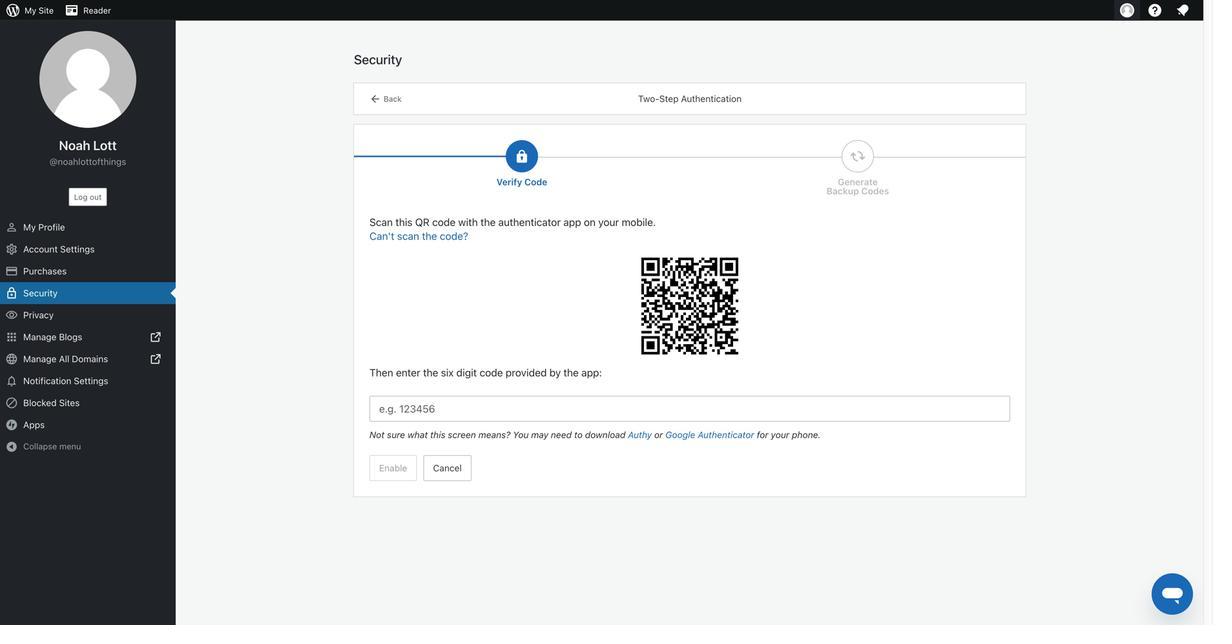 Task type: describe. For each thing, give the bounding box(es) containing it.
with
[[458, 216, 478, 228]]

settings for account settings
[[60, 244, 95, 255]]

backup
[[827, 186, 859, 196]]

google
[[666, 430, 696, 440]]

security main content
[[354, 51, 1026, 497]]

reader
[[83, 5, 111, 15]]

may
[[531, 430, 549, 440]]

lock image
[[5, 287, 18, 300]]

enable
[[379, 463, 407, 474]]

purchases
[[23, 266, 67, 277]]

back
[[384, 94, 402, 103]]

cancel button
[[424, 456, 472, 481]]

1 vertical spatial this
[[430, 430, 446, 440]]

then
[[370, 367, 393, 379]]

not
[[370, 430, 385, 440]]

help image
[[1148, 3, 1163, 18]]

language image
[[5, 353, 18, 366]]

digit
[[457, 367, 477, 379]]

apps link
[[0, 414, 176, 436]]

qr
[[415, 216, 430, 228]]

the right the with
[[481, 216, 496, 228]]

blocked sites link
[[0, 392, 176, 414]]

collapse menu
[[23, 442, 81, 451]]

apps
[[23, 420, 45, 430]]

apps image
[[5, 331, 18, 344]]

1 horizontal spatial your
[[771, 430, 790, 440]]

privacy
[[23, 310, 54, 321]]

scan this qr code with the authenticator app on your mobile. can't scan the code?
[[370, 216, 656, 242]]

noah lott image
[[39, 31, 136, 128]]

back link
[[370, 90, 402, 107]]

to
[[574, 430, 583, 440]]

domains
[[72, 354, 108, 364]]

provided
[[506, 367, 547, 379]]

enable button
[[370, 456, 417, 481]]

out
[[90, 193, 102, 202]]

my site link
[[0, 0, 59, 21]]

log
[[74, 193, 88, 202]]

sure
[[387, 430, 405, 440]]

account settings
[[23, 244, 95, 255]]

credit_card image
[[5, 265, 18, 278]]

google authenticator link
[[666, 430, 755, 440]]

codes
[[862, 186, 889, 196]]

blogs
[[59, 332, 82, 343]]

mobile.
[[622, 216, 656, 228]]

this inside scan this qr code with the authenticator app on your mobile. can't scan the code?
[[396, 216, 413, 228]]

code?
[[440, 230, 468, 242]]

the right by
[[564, 367, 579, 379]]

notifications image
[[5, 375, 18, 388]]

authenticator
[[698, 430, 755, 440]]

verify
[[497, 177, 522, 187]]

what
[[408, 430, 428, 440]]

code inside scan this qr code with the authenticator app on your mobile. can't scan the code?
[[432, 216, 456, 228]]

scan
[[397, 230, 419, 242]]

menu
[[59, 442, 81, 451]]

app
[[564, 216, 581, 228]]

block image
[[5, 397, 18, 410]]

my profile image
[[1121, 3, 1135, 17]]

my profile
[[23, 222, 65, 233]]

settings for notification settings
[[74, 376, 108, 386]]

manage blogs link
[[0, 326, 176, 348]]

generate backup codes
[[827, 177, 889, 196]]

notification settings
[[23, 376, 108, 386]]

not sure what this screen means? you may need to download authy or google authenticator for your phone.
[[370, 430, 821, 440]]

noahlottofthings
[[58, 156, 126, 167]]

manage blogs
[[23, 332, 82, 343]]

authenticator
[[499, 216, 561, 228]]

screen
[[448, 430, 476, 440]]

collapse menu link
[[0, 436, 176, 457]]

for
[[757, 430, 769, 440]]

security link
[[0, 282, 176, 304]]



Task type: locate. For each thing, give the bounding box(es) containing it.
my site
[[25, 5, 54, 15]]

the
[[481, 216, 496, 228], [422, 230, 437, 242], [423, 367, 438, 379], [564, 367, 579, 379]]

by
[[550, 367, 561, 379]]

manage all domains
[[23, 354, 108, 364]]

2 manage from the top
[[23, 354, 57, 364]]

blocked sites
[[23, 398, 80, 408]]

my inside my site link
[[25, 5, 36, 15]]

log out button
[[69, 188, 107, 206]]

or
[[655, 430, 663, 440]]

enter
[[396, 367, 421, 379]]

0 vertical spatial your
[[599, 216, 619, 228]]

two-
[[638, 93, 660, 104]]

log out
[[74, 193, 102, 202]]

0 vertical spatial settings
[[60, 244, 95, 255]]

0 horizontal spatial your
[[599, 216, 619, 228]]

notification settings link
[[0, 370, 176, 392]]

site
[[39, 5, 54, 15]]

authy
[[628, 430, 652, 440]]

security up back link
[[354, 52, 402, 67]]

0 vertical spatial security
[[354, 52, 402, 67]]

1 vertical spatial code
[[480, 367, 503, 379]]

generate
[[838, 177, 878, 187]]

the down the qr
[[422, 230, 437, 242]]

profile
[[38, 222, 65, 233]]

your
[[599, 216, 619, 228], [771, 430, 790, 440]]

this up scan
[[396, 216, 413, 228]]

settings
[[60, 244, 95, 255], [74, 376, 108, 386]]

manage all domains link
[[0, 348, 176, 370]]

settings down my profile link at the left top of the page
[[60, 244, 95, 255]]

the left six
[[423, 367, 438, 379]]

reader link
[[59, 0, 116, 21]]

account
[[23, 244, 58, 255]]

can't
[[370, 230, 395, 242]]

settings image
[[5, 243, 18, 256]]

0 horizontal spatial security
[[23, 288, 58, 299]]

1 horizontal spatial code
[[480, 367, 503, 379]]

e.g. 123456 telephone field
[[370, 396, 1011, 422]]

authy link
[[628, 430, 652, 440]]

your inside scan this qr code with the authenticator app on your mobile. can't scan the code?
[[599, 216, 619, 228]]

code up code? at the left of the page
[[432, 216, 456, 228]]

my left site
[[25, 5, 36, 15]]

app:
[[582, 367, 602, 379]]

1 vertical spatial security
[[23, 288, 58, 299]]

0 horizontal spatial this
[[396, 216, 413, 228]]

manage
[[23, 332, 57, 343], [23, 354, 57, 364]]

my for my site
[[25, 5, 36, 15]]

person image
[[5, 221, 18, 234]]

noah
[[59, 138, 90, 153]]

verify code
[[497, 177, 548, 187]]

cancel
[[433, 463, 462, 474]]

my profile link
[[0, 216, 176, 238]]

code
[[432, 216, 456, 228], [480, 367, 503, 379]]

settings down domains at bottom left
[[74, 376, 108, 386]]

six
[[441, 367, 454, 379]]

code
[[525, 177, 548, 187]]

my inside my profile link
[[23, 222, 36, 233]]

means?
[[479, 430, 511, 440]]

code right digit
[[480, 367, 503, 379]]

1 horizontal spatial this
[[430, 430, 446, 440]]

0 vertical spatial this
[[396, 216, 413, 228]]

step
[[660, 93, 679, 104]]

1 horizontal spatial security
[[354, 52, 402, 67]]

sites
[[59, 398, 80, 408]]

all
[[59, 354, 69, 364]]

0 vertical spatial my
[[25, 5, 36, 15]]

authentication
[[681, 93, 742, 104]]

on
[[584, 216, 596, 228]]

privacy link
[[0, 304, 176, 326]]

security inside main content
[[354, 52, 402, 67]]

notification
[[23, 376, 71, 386]]

noah lott @ noahlottofthings
[[50, 138, 126, 167]]

manage up notification
[[23, 354, 57, 364]]

this right the what
[[430, 430, 446, 440]]

0 vertical spatial code
[[432, 216, 456, 228]]

blocked
[[23, 398, 57, 408]]

your right on
[[599, 216, 619, 228]]

need
[[551, 430, 572, 440]]

1 vertical spatial manage
[[23, 354, 57, 364]]

0 horizontal spatial code
[[432, 216, 456, 228]]

manage down privacy
[[23, 332, 57, 343]]

can't scan the code? button
[[370, 230, 468, 242]]

manage for manage blogs
[[23, 332, 57, 343]]

visibility image
[[5, 309, 18, 322]]

1 vertical spatial my
[[23, 222, 36, 233]]

security up privacy
[[23, 288, 58, 299]]

0 vertical spatial manage
[[23, 332, 57, 343]]

1 manage from the top
[[23, 332, 57, 343]]

you
[[513, 430, 529, 440]]

purchases link
[[0, 260, 176, 282]]

@
[[50, 156, 58, 167]]

scan
[[370, 216, 393, 228]]

1 vertical spatial settings
[[74, 376, 108, 386]]

phone.
[[792, 430, 821, 440]]

your right for
[[771, 430, 790, 440]]

download
[[585, 430, 626, 440]]

collapse
[[23, 442, 57, 451]]

security
[[354, 52, 402, 67], [23, 288, 58, 299]]

manage for manage all domains
[[23, 354, 57, 364]]

my for my profile
[[23, 222, 36, 233]]

my right person icon
[[23, 222, 36, 233]]

account settings link
[[0, 238, 176, 260]]

two-step authentication
[[638, 93, 742, 104]]

then enter the six digit code provided by the app:
[[370, 367, 602, 379]]

this
[[396, 216, 413, 228], [430, 430, 446, 440]]

lott
[[93, 138, 117, 153]]

manage your notifications image
[[1176, 3, 1191, 18]]

1 vertical spatial your
[[771, 430, 790, 440]]



Task type: vqa. For each thing, say whether or not it's contained in the screenshot.
your
yes



